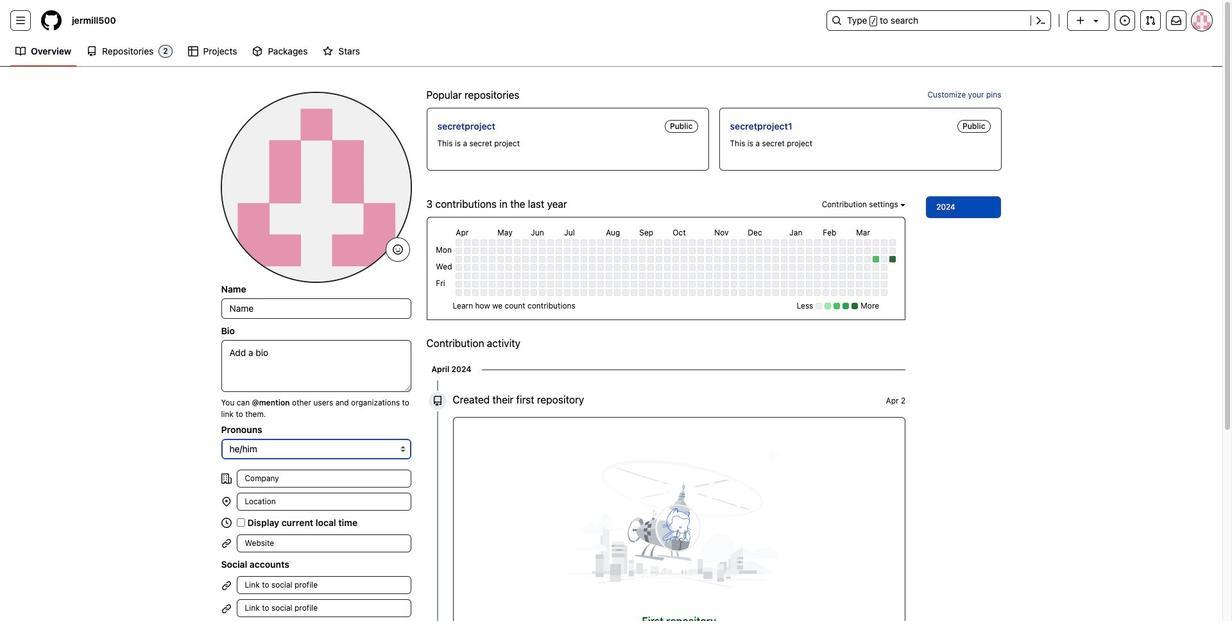 Task type: describe. For each thing, give the bounding box(es) containing it.
Add a bio text field
[[221, 340, 411, 392]]

social account image
[[221, 581, 231, 591]]

location image
[[221, 497, 231, 507]]

congratulations on your first repository! image
[[519, 429, 840, 621]]

link to social profile text field for social account image
[[237, 577, 411, 595]]

homepage image
[[41, 10, 62, 31]]

Location field
[[237, 493, 411, 511]]

repo image
[[432, 396, 443, 407]]

repo image
[[87, 46, 97, 57]]

book image
[[15, 46, 26, 57]]

notifications image
[[1172, 15, 1182, 26]]

star image
[[323, 46, 334, 57]]

issue opened image
[[1121, 15, 1131, 26]]

clock image
[[221, 518, 231, 528]]

link to social profile text field for social account icon
[[237, 600, 411, 618]]



Task type: vqa. For each thing, say whether or not it's contained in the screenshot.
container
no



Task type: locate. For each thing, give the bounding box(es) containing it.
package image
[[253, 46, 263, 57]]

smiley image
[[393, 245, 403, 255]]

1 vertical spatial link to social profile text field
[[237, 600, 411, 618]]

social account image
[[221, 604, 231, 614]]

organization image
[[221, 474, 231, 484]]

git pull request image
[[1146, 15, 1157, 26]]

Link to social profile text field
[[237, 577, 411, 595], [237, 600, 411, 618]]

1 link to social profile text field from the top
[[237, 577, 411, 595]]

change your avatar image
[[221, 92, 411, 283]]

cell
[[456, 240, 463, 246], [464, 240, 471, 246], [473, 240, 479, 246], [481, 240, 488, 246], [490, 240, 496, 246], [498, 240, 504, 246], [506, 240, 513, 246], [515, 240, 521, 246], [523, 240, 529, 246], [531, 240, 538, 246], [540, 240, 546, 246], [548, 240, 554, 246], [556, 240, 563, 246], [565, 240, 571, 246], [573, 240, 579, 246], [581, 240, 588, 246], [590, 240, 596, 246], [598, 240, 604, 246], [606, 240, 613, 246], [615, 240, 621, 246], [623, 240, 630, 246], [631, 240, 638, 246], [640, 240, 646, 246], [648, 240, 655, 246], [656, 240, 663, 246], [665, 240, 671, 246], [673, 240, 680, 246], [682, 240, 688, 246], [690, 240, 696, 246], [698, 240, 705, 246], [707, 240, 713, 246], [715, 240, 721, 246], [723, 240, 730, 246], [732, 240, 738, 246], [740, 240, 746, 246], [748, 240, 755, 246], [757, 240, 763, 246], [765, 240, 771, 246], [773, 240, 780, 246], [782, 240, 788, 246], [790, 240, 796, 246], [798, 240, 805, 246], [807, 240, 813, 246], [815, 240, 822, 246], [823, 240, 830, 246], [832, 240, 838, 246], [840, 240, 847, 246], [848, 240, 855, 246], [857, 240, 863, 246], [865, 240, 872, 246], [874, 240, 880, 246], [882, 240, 888, 246], [890, 240, 897, 246], [456, 248, 463, 254], [464, 248, 471, 254], [473, 248, 479, 254], [481, 248, 488, 254], [490, 248, 496, 254], [498, 248, 504, 254], [506, 248, 513, 254], [515, 248, 521, 254], [523, 248, 529, 254], [531, 248, 538, 254], [540, 248, 546, 254], [548, 248, 554, 254], [556, 248, 563, 254], [565, 248, 571, 254], [573, 248, 579, 254], [581, 248, 588, 254], [590, 248, 596, 254], [598, 248, 604, 254], [606, 248, 613, 254], [615, 248, 621, 254], [623, 248, 630, 254], [631, 248, 638, 254], [640, 248, 646, 254], [648, 248, 655, 254], [656, 248, 663, 254], [665, 248, 671, 254], [673, 248, 680, 254], [682, 248, 688, 254], [690, 248, 696, 254], [698, 248, 705, 254], [707, 248, 713, 254], [715, 248, 721, 254], [723, 248, 730, 254], [732, 248, 738, 254], [740, 248, 746, 254], [748, 248, 755, 254], [757, 248, 763, 254], [765, 248, 771, 254], [773, 248, 780, 254], [782, 248, 788, 254], [790, 248, 796, 254], [798, 248, 805, 254], [807, 248, 813, 254], [815, 248, 822, 254], [823, 248, 830, 254], [832, 248, 838, 254], [840, 248, 847, 254], [848, 248, 855, 254], [857, 248, 863, 254], [865, 248, 872, 254], [874, 248, 880, 254], [882, 248, 888, 254], [890, 248, 897, 254], [456, 256, 463, 263], [464, 256, 471, 263], [473, 256, 479, 263], [481, 256, 488, 263], [490, 256, 496, 263], [498, 256, 504, 263], [506, 256, 513, 263], [515, 256, 521, 263], [523, 256, 529, 263], [531, 256, 538, 263], [540, 256, 546, 263], [548, 256, 554, 263], [556, 256, 563, 263], [565, 256, 571, 263], [573, 256, 579, 263], [581, 256, 588, 263], [590, 256, 596, 263], [598, 256, 604, 263], [606, 256, 613, 263], [615, 256, 621, 263], [623, 256, 630, 263], [631, 256, 638, 263], [640, 256, 646, 263], [648, 256, 655, 263], [656, 256, 663, 263], [665, 256, 671, 263], [673, 256, 680, 263], [682, 256, 688, 263], [690, 256, 696, 263], [698, 256, 705, 263], [707, 256, 713, 263], [715, 256, 721, 263], [723, 256, 730, 263], [732, 256, 738, 263], [740, 256, 746, 263], [748, 256, 755, 263], [757, 256, 763, 263], [765, 256, 771, 263], [773, 256, 780, 263], [782, 256, 788, 263], [790, 256, 796, 263], [798, 256, 805, 263], [807, 256, 813, 263], [815, 256, 822, 263], [823, 256, 830, 263], [832, 256, 838, 263], [840, 256, 847, 263], [848, 256, 855, 263], [857, 256, 863, 263], [865, 256, 872, 263], [874, 256, 880, 263], [882, 256, 888, 263], [890, 256, 897, 263], [456, 265, 463, 271], [464, 265, 471, 271], [473, 265, 479, 271], [481, 265, 488, 271], [490, 265, 496, 271], [498, 265, 504, 271], [506, 265, 513, 271], [515, 265, 521, 271], [523, 265, 529, 271], [531, 265, 538, 271], [540, 265, 546, 271], [548, 265, 554, 271], [556, 265, 563, 271], [565, 265, 571, 271], [573, 265, 579, 271], [581, 265, 588, 271], [590, 265, 596, 271], [598, 265, 604, 271], [606, 265, 613, 271], [615, 265, 621, 271], [623, 265, 630, 271], [631, 265, 638, 271], [640, 265, 646, 271], [648, 265, 655, 271], [656, 265, 663, 271], [665, 265, 671, 271], [673, 265, 680, 271], [682, 265, 688, 271], [690, 265, 696, 271], [698, 265, 705, 271], [707, 265, 713, 271], [715, 265, 721, 271], [723, 265, 730, 271], [732, 265, 738, 271], [740, 265, 746, 271], [748, 265, 755, 271], [757, 265, 763, 271], [765, 265, 771, 271], [773, 265, 780, 271], [782, 265, 788, 271], [790, 265, 796, 271], [798, 265, 805, 271], [807, 265, 813, 271], [815, 265, 822, 271], [823, 265, 830, 271], [832, 265, 838, 271], [840, 265, 847, 271], [848, 265, 855, 271], [857, 265, 863, 271], [865, 265, 872, 271], [874, 265, 880, 271], [882, 265, 888, 271], [456, 273, 463, 280], [464, 273, 471, 280], [473, 273, 479, 280], [481, 273, 488, 280], [490, 273, 496, 280], [498, 273, 504, 280], [506, 273, 513, 280], [515, 273, 521, 280], [523, 273, 529, 280], [531, 273, 538, 280], [540, 273, 546, 280], [548, 273, 554, 280], [556, 273, 563, 280], [565, 273, 571, 280], [573, 273, 579, 280], [581, 273, 588, 280], [590, 273, 596, 280], [598, 273, 604, 280], [606, 273, 613, 280], [615, 273, 621, 280], [623, 273, 630, 280], [631, 273, 638, 280], [640, 273, 646, 280], [648, 273, 655, 280], [656, 273, 663, 280], [665, 273, 671, 280], [673, 273, 680, 280], [682, 273, 688, 280], [690, 273, 696, 280], [698, 273, 705, 280], [707, 273, 713, 280], [715, 273, 721, 280], [723, 273, 730, 280], [732, 273, 738, 280], [740, 273, 746, 280], [748, 273, 755, 280], [757, 273, 763, 280], [765, 273, 771, 280], [773, 273, 780, 280], [782, 273, 788, 280], [790, 273, 796, 280], [798, 273, 805, 280], [807, 273, 813, 280], [815, 273, 822, 280], [823, 273, 830, 280], [832, 273, 838, 280], [840, 273, 847, 280], [848, 273, 855, 280], [857, 273, 863, 280], [865, 273, 872, 280], [874, 273, 880, 280], [882, 273, 888, 280], [456, 281, 463, 288], [464, 281, 471, 288], [473, 281, 479, 288], [481, 281, 488, 288], [490, 281, 496, 288], [498, 281, 504, 288], [506, 281, 513, 288], [515, 281, 521, 288], [523, 281, 529, 288], [531, 281, 538, 288], [540, 281, 546, 288], [548, 281, 554, 288], [556, 281, 563, 288], [565, 281, 571, 288], [573, 281, 579, 288], [581, 281, 588, 288], [590, 281, 596, 288], [598, 281, 604, 288], [606, 281, 613, 288], [615, 281, 621, 288], [623, 281, 630, 288], [631, 281, 638, 288], [640, 281, 646, 288], [648, 281, 655, 288], [656, 281, 663, 288], [665, 281, 671, 288], [673, 281, 680, 288], [682, 281, 688, 288], [690, 281, 696, 288], [698, 281, 705, 288], [707, 281, 713, 288], [715, 281, 721, 288], [723, 281, 730, 288], [732, 281, 738, 288], [740, 281, 746, 288], [748, 281, 755, 288], [757, 281, 763, 288], [765, 281, 771, 288], [773, 281, 780, 288], [782, 281, 788, 288], [790, 281, 796, 288], [798, 281, 805, 288], [807, 281, 813, 288], [815, 281, 822, 288], [823, 281, 830, 288], [832, 281, 838, 288], [840, 281, 847, 288], [848, 281, 855, 288], [857, 281, 863, 288], [865, 281, 872, 288], [874, 281, 880, 288], [882, 281, 888, 288], [456, 290, 463, 296], [464, 290, 471, 296], [473, 290, 479, 296], [481, 290, 488, 296], [490, 290, 496, 296], [498, 290, 504, 296], [506, 290, 513, 296], [515, 290, 521, 296], [523, 290, 529, 296], [531, 290, 538, 296], [540, 290, 546, 296], [548, 290, 554, 296], [556, 290, 563, 296], [565, 290, 571, 296], [573, 290, 579, 296], [581, 290, 588, 296], [590, 290, 596, 296], [598, 290, 604, 296], [606, 290, 613, 296], [615, 290, 621, 296], [623, 290, 630, 296], [631, 290, 638, 296], [640, 290, 646, 296], [648, 290, 655, 296], [656, 290, 663, 296], [665, 290, 671, 296], [673, 290, 680, 296], [682, 290, 688, 296], [690, 290, 696, 296], [698, 290, 705, 296], [707, 290, 713, 296], [715, 290, 721, 296], [723, 290, 730, 296], [732, 290, 738, 296], [740, 290, 746, 296], [748, 290, 755, 296], [757, 290, 763, 296], [765, 290, 771, 296], [773, 290, 780, 296], [782, 290, 788, 296], [790, 290, 796, 296], [798, 290, 805, 296], [807, 290, 813, 296], [815, 290, 822, 296], [823, 290, 830, 296], [832, 290, 838, 296], [840, 290, 847, 296], [848, 290, 855, 296], [857, 290, 863, 296], [865, 290, 872, 296], [874, 290, 880, 296], [882, 290, 888, 296]]

command palette image
[[1036, 15, 1047, 26]]

plus image
[[1076, 15, 1087, 26]]

0 vertical spatial link to social profile text field
[[237, 577, 411, 595]]

table image
[[188, 46, 198, 57]]

Website field
[[237, 535, 411, 553]]

triangle down image
[[1092, 15, 1102, 26]]

None checkbox
[[237, 519, 245, 527]]

2 link to social profile text field from the top
[[237, 600, 411, 618]]

link image
[[221, 539, 231, 549]]

grid
[[434, 226, 899, 298]]

Name field
[[221, 299, 411, 319]]

Company field
[[237, 470, 411, 488]]



